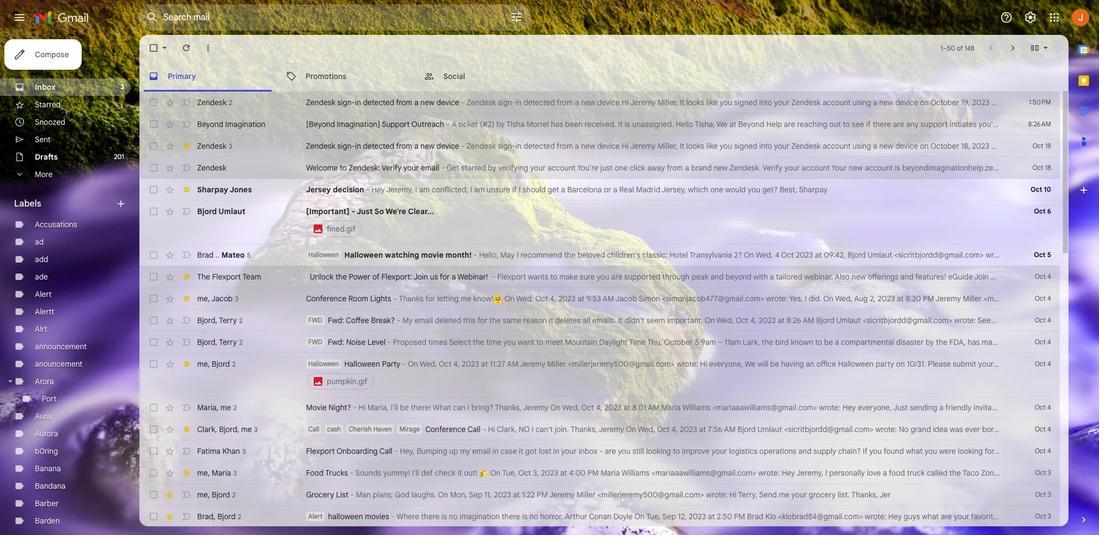 Task type: vqa. For each thing, say whether or not it's contained in the screenshot.
the Hey Gary,
no



Task type: locate. For each thing, give the bounding box(es) containing it.
0 horizontal spatial if
[[512, 185, 517, 195]]

join
[[414, 272, 428, 282], [975, 272, 989, 282]]

signed for 18,
[[734, 141, 758, 151]]

if right see
[[867, 119, 871, 129]]

0 horizontal spatial the
[[197, 272, 210, 282]]

11 row from the top
[[139, 331, 1100, 353]]

drafts
[[35, 152, 58, 162]]

1 verify from the left
[[382, 163, 402, 173]]

oct 4 up conference, on the right bottom of page
[[1035, 403, 1052, 411]]

0 horizontal spatial alert
[[35, 289, 52, 299]]

c
[[1095, 141, 1100, 151]]

want
[[518, 337, 535, 347]]

18 left san
[[1046, 142, 1052, 150]]

0 horizontal spatial halloween
[[328, 512, 363, 521]]

beloved
[[578, 250, 605, 260]]

select
[[449, 337, 471, 347]]

jacob
[[211, 293, 233, 303], [616, 294, 637, 303]]

miller, for zendesk sign-in detected from a new device hi jeremy miller, it looks like you signed into your zendesk account using a new device on october 18, 2023 at 14:23: location: san diego, c
[[658, 141, 678, 151]]

zendesk down reaching
[[792, 141, 821, 151]]

2 for 17th row
[[232, 491, 236, 499]]

settings image
[[1024, 11, 1037, 24]]

0 vertical spatial into
[[760, 98, 772, 107]]

0 vertical spatial be
[[824, 337, 833, 347]]

1 horizontal spatial tue,
[[647, 512, 661, 521]]

jeremy,
[[387, 185, 413, 195], [797, 468, 824, 478]]

2 for seventh row from the bottom of the page
[[232, 360, 236, 368]]

cell containing [important] - just so we're clear...
[[306, 206, 1006, 239]]

to right seems
[[1003, 315, 1010, 325]]

1 looks from the top
[[687, 98, 705, 107]]

2023
[[973, 98, 990, 107], [972, 141, 990, 151], [796, 250, 813, 260], [559, 294, 576, 303], [878, 294, 895, 303], [759, 315, 776, 325], [462, 359, 479, 369], [605, 403, 622, 412], [680, 424, 697, 434], [541, 468, 558, 478], [494, 490, 511, 500], [689, 512, 706, 521]]

4 oct 4 from the top
[[1035, 338, 1052, 346]]

0 vertical spatial october
[[931, 98, 960, 107]]

0 horizontal spatial join
[[414, 272, 428, 282]]

halloween right favorite
[[1000, 512, 1035, 521]]

0 horizontal spatial williams
[[622, 468, 650, 478]]

[important] - just so we're clear... link
[[306, 206, 1000, 217]]

14 row from the top
[[139, 418, 1100, 440]]

alert inside alert halloween movies - where there is no imagination there is no horror. arthur conan doyle on tue, sep 12, 2023 at 2:50 pm brad klo <klobrad84@gmail.com> wrote: hey guys what are your favorite halloween movies?
[[308, 512, 323, 520]]

account for zendesk sign-in detected from a new device hi jeremy miller, it looks like you signed into your zendesk account using a new device on october 18, 2023 at 14:23: location: san diego, c
[[823, 141, 851, 151]]

what right found
[[906, 446, 923, 456]]

1 horizontal spatial it
[[519, 446, 523, 456]]

cell
[[306, 206, 1006, 239], [306, 359, 1089, 391]]

miller down the 4:00
[[577, 490, 596, 500]]

0 horizontal spatial miller
[[548, 359, 566, 369]]

called
[[927, 468, 948, 478]]

terry
[[219, 315, 237, 325], [219, 337, 237, 347]]

2 oct 3 from the top
[[1035, 490, 1052, 499]]

1 into from the top
[[760, 98, 772, 107]]

1 using from the top
[[853, 98, 871, 107]]

me right let
[[1023, 446, 1034, 456]]

fatima khan 3
[[197, 446, 246, 456]]

send
[[759, 490, 777, 500]]

0 horizontal spatial we
[[717, 119, 728, 129]]

0 horizontal spatial just
[[357, 207, 373, 216]]

let
[[1013, 446, 1021, 456]]

plans;
[[373, 490, 393, 500]]

1 vertical spatial with
[[754, 272, 768, 282]]

2 fwd from the top
[[308, 338, 323, 346]]

gmail image
[[35, 7, 94, 28]]

1 horizontal spatial alert
[[308, 512, 323, 520]]

off
[[1004, 337, 1013, 347]]

i'll left the def
[[412, 468, 419, 478]]

i right conflicted,
[[470, 185, 472, 195]]

0 vertical spatial on
[[920, 98, 929, 107]]

1 looking from the left
[[646, 446, 671, 456]]

fwd: left the coffee
[[328, 315, 344, 325]]

primary tab
[[139, 61, 276, 92]]

me , bjord 2 for oct 4
[[197, 359, 236, 369]]

row containing sharpay jones
[[139, 179, 1060, 201]]

0 vertical spatial <mariaaawilliams@gmail.com>
[[713, 403, 817, 412]]

morrel
[[527, 119, 549, 129]]

1 beyond from the left
[[197, 119, 223, 129]]

just left so at the left of the page
[[357, 207, 373, 216]]

1 oct 4 from the top
[[1035, 272, 1052, 281]]

same
[[503, 315, 522, 325]]

ideas
[[1028, 359, 1046, 369]]

0 vertical spatial just
[[601, 163, 613, 173]]

alert inside labels navigation
[[35, 289, 52, 299]]

you right the if
[[870, 446, 882, 456]]

be up office
[[824, 337, 833, 347]]

jeremy down want
[[520, 359, 546, 369]]

None checkbox
[[148, 42, 159, 53], [148, 119, 159, 130], [148, 141, 159, 151], [148, 162, 159, 173], [148, 184, 159, 195], [148, 206, 159, 217], [148, 271, 159, 282], [148, 293, 159, 304], [148, 402, 159, 413], [148, 446, 159, 457], [148, 467, 159, 478], [148, 489, 159, 500], [148, 42, 159, 53], [148, 119, 159, 130], [148, 141, 159, 151], [148, 162, 159, 173], [148, 184, 159, 195], [148, 206, 159, 217], [148, 271, 159, 282], [148, 293, 159, 304], [148, 402, 159, 413], [148, 446, 159, 457], [148, 467, 159, 478], [148, 489, 159, 500]]

oct 4
[[1035, 272, 1052, 281], [1035, 294, 1052, 302], [1035, 316, 1052, 324], [1035, 338, 1052, 346], [1035, 360, 1052, 368], [1035, 403, 1052, 411], [1035, 425, 1052, 433], [1035, 447, 1052, 455]]

2 inside zendesk 2
[[229, 98, 232, 107]]

main content
[[139, 35, 1100, 535]]

there right see
[[873, 119, 892, 129]]

18 for zendesk sign-in detected from a new device - zendesk sign-in detected from a new device hi jeremy miller, it looks like you signed into your zendesk account using a new device on october 18, 2023 at 14:23: location: san diego, c
[[1046, 142, 1052, 150]]

jacob down the flexport team
[[211, 293, 233, 303]]

has left been
[[551, 119, 563, 129]]

device up a
[[437, 98, 459, 107]]

1 horizontal spatial beyond
[[739, 119, 765, 129]]

list.
[[838, 490, 850, 500]]

4 left but
[[1048, 425, 1052, 433]]

2 vertical spatial with
[[1015, 337, 1030, 347]]

aurora link
[[35, 429, 58, 439]]

1 vertical spatial signed
[[734, 141, 758, 151]]

cell down fwd fwd: noise level - proposed times select the time you want to meet mountain daylight time thu, october 5 9am – 11am lark, the bird known to be a compartmental disaster by the fda, has made off with the auxiliary reactor
[[306, 359, 1089, 391]]

1 terry from the top
[[219, 315, 237, 325]]

be right will
[[771, 359, 780, 369]]

2 signed from the top
[[734, 141, 758, 151]]

your left get
[[404, 163, 419, 173]]

fatima
[[197, 446, 221, 456]]

1 vertical spatial i'll
[[412, 468, 419, 478]]

2 bjord , terry 2 from the top
[[197, 337, 243, 347]]

conference,
[[1015, 424, 1056, 434]]

1 signed from the top
[[734, 98, 758, 107]]

my
[[460, 446, 470, 456]]

1 bjord , terry 2 from the top
[[197, 315, 243, 325]]

2 inside brad , bjord 2
[[238, 512, 241, 521]]

truck.
[[1000, 468, 1021, 478]]

1 horizontal spatial just
[[894, 403, 908, 412]]

your left inbox
[[561, 446, 577, 456]]

tab list right black
[[1069, 35, 1100, 496]]

1 vertical spatial fwd:
[[328, 337, 344, 347]]

0 vertical spatial williams
[[683, 403, 711, 412]]

2 horizontal spatial call
[[468, 424, 481, 434]]

imagination
[[225, 119, 266, 129]]

one left click
[[615, 163, 628, 173]]

2 vertical spatial <millerjeremy500@gmail.com>
[[598, 490, 704, 500]]

6 row from the top
[[139, 201, 1060, 244]]

13 row from the top
[[139, 397, 1060, 418]]

pm right 8:30
[[923, 294, 934, 303]]

1 horizontal spatial conference
[[426, 424, 466, 434]]

of right 50
[[957, 44, 963, 52]]

inbox
[[579, 446, 598, 456]]

11am
[[725, 337, 741, 347]]

2 vertical spatial thanks,
[[852, 490, 878, 500]]

2 for 11th row from the top
[[239, 338, 243, 346]]

barden link
[[35, 516, 60, 526]]

1 horizontal spatial verify
[[763, 163, 783, 173]]

fwd for fwd: coffee break?
[[308, 316, 323, 324]]

your up the should
[[530, 163, 546, 173]]

us
[[991, 272, 1000, 282]]

2 terry from the top
[[219, 337, 237, 347]]

0 horizontal spatial tue,
[[502, 468, 517, 478]]

0 horizontal spatial verify
[[382, 163, 402, 173]]

1 horizontal spatial i'll
[[412, 468, 419, 478]]

3 inside me , jacob 3
[[235, 294, 239, 303]]

out!
[[464, 468, 478, 478]]

you up zendesk.
[[720, 141, 733, 151]]

just left let
[[998, 446, 1011, 456]]

am inside cell
[[507, 359, 519, 369]]

detected
[[363, 98, 394, 107], [524, 98, 555, 107], [363, 141, 394, 151], [524, 141, 555, 151]]

halloween
[[344, 250, 383, 260], [308, 251, 339, 259], [344, 359, 380, 369], [838, 359, 874, 369], [308, 360, 339, 368]]

cell containing halloween party
[[306, 359, 1089, 391]]

using down see
[[853, 141, 871, 151]]

7 oct 4 from the top
[[1035, 425, 1052, 433]]

primary
[[168, 71, 196, 81]]

alert for alert
[[35, 289, 52, 299]]

initiates
[[950, 119, 977, 129]]

2 row from the top
[[139, 113, 1097, 135]]

like for 19,
[[707, 98, 718, 107]]

miller, up away
[[658, 141, 678, 151]]

2 oct 18 from the top
[[1033, 163, 1052, 172]]

get
[[548, 185, 559, 195]]

classic:
[[643, 250, 668, 260]]

zendesk down "(#2)"
[[467, 141, 496, 151]]

1 vertical spatial jeremy,
[[797, 468, 824, 478]]

alert up alertt link at the left
[[35, 289, 52, 299]]

1 miller, from the top
[[658, 98, 678, 107]]

1 18 from the top
[[1046, 142, 1052, 150]]

i up clear...
[[415, 185, 417, 195]]

we
[[717, 119, 728, 129], [745, 359, 756, 369]]

on right 🌮 "icon"
[[491, 468, 501, 478]]

love
[[867, 468, 881, 478]]

on for 19,
[[920, 98, 929, 107]]

1 vertical spatial oct 3
[[1035, 490, 1052, 499]]

there,
[[1063, 163, 1083, 173]]

1 oct 3 from the top
[[1035, 469, 1052, 477]]

me down me , maria 3
[[197, 490, 208, 499]]

row containing beyond imagination
[[139, 113, 1097, 135]]

tue, down case
[[502, 468, 517, 478]]

0 vertical spatial bjord , terry 2
[[197, 315, 243, 325]]

labels navigation
[[0, 35, 139, 535]]

1 vertical spatial using
[[853, 141, 871, 151]]

1 vertical spatial sep
[[663, 512, 676, 521]]

2 cell from the top
[[306, 359, 1089, 391]]

2 using from the top
[[853, 141, 871, 151]]

night?
[[329, 403, 351, 412]]

2 beyond from the left
[[739, 119, 765, 129]]

i'll right maria,
[[391, 403, 398, 412]]

detected up 'morrel'
[[524, 98, 555, 107]]

time
[[486, 337, 502, 347]]

announcement
[[35, 342, 87, 351]]

room
[[349, 294, 368, 303]]

0 vertical spatial thanks,
[[495, 403, 522, 412]]

ticket
[[459, 119, 478, 129]]

am right 11:27
[[507, 359, 519, 369]]

wed, right 2?
[[756, 250, 773, 260]]

1 vertical spatial into
[[760, 141, 772, 151]]

us down movie in the top of the page
[[430, 272, 438, 282]]

row containing bjord umlaut
[[139, 201, 1060, 244]]

1 vertical spatial on
[[920, 141, 929, 151]]

- right party
[[403, 359, 406, 369]]

main menu image
[[13, 11, 26, 24]]

the left same
[[489, 315, 501, 325]]

0 vertical spatial everyone,
[[709, 359, 743, 369]]

on right doyle
[[635, 512, 645, 521]]

in up the imagination]
[[355, 98, 361, 107]]

2 inside maria , me 2
[[233, 403, 237, 412]]

7:56
[[708, 424, 723, 434]]

account left your
[[802, 163, 830, 173]]

arthur
[[565, 512, 587, 521]]

- left the hey,
[[395, 446, 398, 456]]

if right unsure
[[512, 185, 517, 195]]

row containing maria
[[139, 397, 1060, 418]]

where
[[397, 512, 419, 521]]

starred
[[35, 100, 61, 110]]

2 for row containing maria
[[233, 403, 237, 412]]

social tab
[[415, 61, 552, 92]]

it down hello
[[680, 141, 685, 151]]

flexport
[[212, 272, 241, 282], [498, 272, 526, 282], [306, 446, 335, 456]]

2 fwd: from the top
[[328, 337, 344, 347]]

on left mon,
[[438, 490, 448, 500]]

1 horizontal spatial of
[[957, 44, 963, 52]]

at left 1:22 in the left of the page
[[513, 490, 520, 500]]

Search mail text field
[[163, 12, 479, 23]]

7 row from the top
[[139, 244, 1100, 266]]

it right reason at left bottom
[[549, 315, 554, 325]]

on inside cell
[[896, 359, 905, 369]]

support image
[[1000, 11, 1013, 24]]

1 fwd from the top
[[308, 316, 323, 324]]

2 looks from the top
[[687, 141, 705, 151]]

office
[[817, 359, 836, 369]]

see
[[1033, 163, 1046, 173]]

accusations link
[[35, 220, 77, 229]]

None checkbox
[[148, 97, 159, 108], [148, 250, 159, 260], [148, 315, 159, 326], [148, 337, 159, 348], [148, 359, 159, 369], [148, 424, 159, 435], [148, 511, 159, 522], [148, 97, 159, 108], [148, 250, 159, 260], [148, 315, 159, 326], [148, 337, 159, 348], [148, 359, 159, 369], [148, 424, 159, 435], [148, 511, 159, 522]]

- right lights
[[393, 294, 397, 303]]

and right the know
[[1056, 446, 1069, 456]]

2 oct 4 from the top
[[1035, 294, 1052, 302]]

one right which
[[711, 185, 724, 195]]

charlotte,
[[1057, 98, 1091, 107]]

or
[[604, 185, 611, 195]]

fwd inside fwd fwd: coffee break? - my email deleted this for the same reason it deletes all emails. it didn't seem important. on wed, oct 4, 2023 at 8:26 am bjord umlaut <sicritbjordd@gmail.com> wrote: seems to me we've
[[308, 316, 323, 324]]

grocery
[[306, 490, 334, 500]]

5 oct 4 from the top
[[1035, 360, 1052, 368]]

wed, up join.
[[562, 403, 580, 412]]

halloween inside halloween halloween watching movie month! - hello, may i recommend the beloved children's classic: hotel transylvania 2? on wed, 4 oct 2023 at 09:42, bjord umlaut <sicritbjordd@gmail.com> wrote: thoughts are the shadows
[[308, 251, 339, 259]]

ad
[[35, 237, 44, 247]]

1 vertical spatial everyone,
[[858, 403, 892, 412]]

1 vertical spatial thanks,
[[571, 424, 598, 434]]

oct 18 for zendesk sign-in detected from a new device - zendesk sign-in detected from a new device hi jeremy miller, it looks like you signed into your zendesk account using a new device on october 18, 2023 at 14:23: location: san diego, c
[[1033, 142, 1052, 150]]

signed up zendesk.
[[734, 141, 758, 151]]

noise
[[346, 337, 366, 347]]

2 me , bjord 2 from the top
[[197, 490, 236, 499]]

4 left the reactor
[[1048, 338, 1052, 346]]

clark,
[[497, 424, 517, 434]]

jersey,
[[662, 185, 686, 195]]

8 row from the top
[[139, 266, 1100, 288]]

15 row from the top
[[139, 440, 1073, 462]]

row containing fatima khan
[[139, 440, 1073, 462]]

<millerjeremy500@gmail.com> inside cell
[[568, 359, 675, 369]]

submit
[[953, 359, 977, 369]]

jer
[[880, 490, 891, 500]]

beyond left help
[[739, 119, 765, 129]]

fwd: for fwd: coffee break?
[[328, 315, 344, 325]]

operations
[[760, 446, 797, 456]]

everyone, down the –
[[709, 359, 743, 369]]

5 left the 9am
[[695, 337, 699, 347]]

device down received.
[[597, 141, 620, 151]]

1 horizontal spatial the
[[1085, 163, 1098, 173]]

0 vertical spatial me , bjord 2
[[197, 359, 236, 369]]

1 oct 18 from the top
[[1033, 142, 1052, 150]]

inbox
[[35, 82, 56, 92]]

1 vertical spatial by
[[488, 163, 497, 173]]

0 vertical spatial just
[[357, 207, 373, 216]]

to right out on the right top of page
[[843, 119, 850, 129]]

wrote: up 2:50
[[706, 490, 728, 500]]

1 vertical spatial conference
[[426, 424, 466, 434]]

1 horizontal spatial everyone,
[[858, 403, 892, 412]]

fwd:
[[328, 315, 344, 325], [328, 337, 344, 347]]

it right received.
[[618, 119, 623, 129]]

signed for 19,
[[734, 98, 758, 107]]

0 vertical spatial sep
[[469, 490, 483, 500]]

2 into from the top
[[760, 141, 772, 151]]

13:50:
[[1001, 98, 1021, 107]]

1 vertical spatial miller
[[548, 359, 566, 369]]

2
[[229, 98, 232, 107], [239, 316, 243, 324], [239, 338, 243, 346], [232, 360, 236, 368], [233, 403, 237, 412], [232, 491, 236, 499], [238, 512, 241, 521]]

horror.
[[540, 512, 563, 521]]

2 vertical spatial oct 3
[[1035, 512, 1052, 520]]

1 vertical spatial <mariaaawilliams@gmail.com>
[[652, 468, 757, 478]]

0 vertical spatial cell
[[306, 206, 1006, 239]]

inbox link
[[35, 82, 56, 92]]

made
[[982, 337, 1002, 347]]

letting
[[437, 294, 459, 303]]

everyone, inside cell
[[709, 359, 743, 369]]

1 cell from the top
[[306, 206, 1006, 239]]

for up - thanks for letting me know!
[[440, 272, 450, 282]]

maria
[[197, 402, 217, 412], [662, 403, 681, 412], [212, 468, 231, 478], [601, 468, 620, 478]]

conference down what
[[426, 424, 466, 434]]

halloween down list
[[328, 512, 363, 521]]

- down ticket
[[461, 141, 465, 151]]

no left horror.
[[530, 512, 539, 521]]

0 vertical spatial <millerjeremy500@gmail.com>
[[984, 294, 1091, 303]]

oct 3 for man plans; god laughs. on mon, sep 11, 2023 at 1:22 pm jeremy miller <millerjeremy500@gmail.com> wrote: hi terry, send me your grocery list. thanks, jer
[[1035, 490, 1052, 499]]

are left the 'any'
[[893, 119, 905, 129]]

location: for san
[[1022, 141, 1054, 151]]

support
[[382, 119, 410, 129]]

fwd inside fwd fwd: noise level - proposed times select the time you want to meet mountain daylight time thu, october 5 9am – 11am lark, the bird known to be a compartmental disaster by the fda, has made off with the auxiliary reactor
[[308, 338, 323, 346]]

18 for welcome to zendesk: verify your email - get started by verifying your account you're just one click away from a brand new zendesk. verify your account your new account is beyondimaginationhelp.zendesk.com see you there, the 
[[1046, 163, 1052, 172]]

account for get started by verifying your account you're just one click away from a brand new zendesk. verify your account your new account is beyondimaginationhelp.zendesk.com see you there, the 
[[865, 163, 893, 173]]

0 vertical spatial conference
[[306, 294, 347, 303]]

1 vertical spatial 18
[[1046, 163, 1052, 172]]

tab list
[[1069, 35, 1100, 496], [139, 61, 1069, 92]]

1 vertical spatial location:
[[1022, 141, 1054, 151]]

email
[[421, 163, 439, 173], [415, 315, 433, 325], [1071, 359, 1089, 369], [472, 446, 491, 456]]

0 vertical spatial one
[[615, 163, 628, 173]]

flexport:
[[382, 272, 412, 282]]

- right inbox
[[600, 446, 603, 456]]

1 join from the left
[[414, 272, 428, 282]]

location: up 8:26 am
[[1023, 98, 1055, 107]]

2 18 from the top
[[1046, 163, 1052, 172]]

fwd for fwd: noise level
[[308, 338, 323, 346]]

bjord , terry 2 for fwd: noise level
[[197, 337, 243, 347]]

device
[[437, 98, 459, 107], [597, 98, 620, 107], [896, 98, 918, 107], [437, 141, 459, 151], [597, 141, 620, 151], [896, 141, 918, 151]]

2 verify from the left
[[763, 163, 783, 173]]

0 vertical spatial using
[[853, 98, 871, 107]]

bandana link
[[35, 481, 66, 491]]

0 vertical spatial location:
[[1023, 98, 1055, 107]]

0 horizontal spatial jeremy,
[[387, 185, 413, 195]]

children's
[[607, 250, 641, 260]]

0 vertical spatial 18
[[1046, 142, 1052, 150]]

the right "oct 5"
[[1057, 250, 1068, 260]]

1 vertical spatial miller,
[[658, 141, 678, 151]]

1 me , bjord 2 from the top
[[197, 359, 236, 369]]

0 horizontal spatial no
[[449, 512, 458, 521]]

miller
[[963, 294, 982, 303], [548, 359, 566, 369], [577, 490, 596, 500]]

14:23:
[[1000, 141, 1020, 151]]

row
[[139, 92, 1100, 113], [139, 113, 1097, 135], [139, 135, 1100, 157], [139, 157, 1100, 179], [139, 179, 1060, 201], [139, 201, 1060, 244], [139, 244, 1100, 266], [139, 266, 1100, 288], [139, 288, 1091, 309], [139, 309, 1060, 331], [139, 331, 1100, 353], [139, 353, 1089, 397], [139, 397, 1060, 418], [139, 418, 1100, 440], [139, 440, 1073, 462], [139, 462, 1060, 484], [139, 484, 1060, 506], [139, 506, 1065, 527]]

sharpay jones
[[197, 185, 252, 195]]

0 vertical spatial oct 18
[[1033, 142, 1052, 150]]

18
[[1046, 142, 1052, 150], [1046, 163, 1052, 172]]

18,
[[962, 141, 971, 151]]

1 vertical spatial we
[[745, 359, 756, 369]]

None search field
[[139, 4, 532, 31]]

we left will
[[745, 359, 756, 369]]

1 vertical spatial if
[[512, 185, 517, 195]]

add
[[35, 254, 48, 264]]

location:
[[1023, 98, 1055, 107], [1022, 141, 1054, 151]]

2 miller, from the top
[[658, 141, 678, 151]]

labels heading
[[14, 198, 116, 209]]

are right help
[[784, 119, 796, 129]]

1 horizontal spatial no
[[530, 512, 539, 521]]

1 vertical spatial just
[[998, 446, 1011, 456]]

0 vertical spatial we
[[717, 119, 728, 129]]

favorite
[[972, 512, 998, 521]]

1 fwd: from the top
[[328, 315, 344, 325]]

older image
[[1008, 42, 1019, 53]]

beyond
[[726, 272, 752, 282]]

the left power on the bottom left of page
[[336, 272, 347, 282]]

2 looking from the left
[[958, 446, 983, 456]]

row containing clark
[[139, 418, 1100, 440]]

hi
[[622, 98, 629, 107], [622, 141, 629, 151], [700, 359, 707, 369], [359, 403, 366, 412], [488, 424, 495, 434], [730, 490, 737, 500]]

0 vertical spatial this
[[463, 315, 476, 325]]

wed, inside cell
[[420, 359, 437, 369]]

aug
[[855, 294, 868, 303]]

0 vertical spatial miller,
[[658, 98, 678, 107]]

me , jacob 3
[[197, 293, 239, 303]]

16 row from the top
[[139, 462, 1060, 484]]

location: for charlotte,
[[1023, 98, 1055, 107]]

5 row from the top
[[139, 179, 1060, 201]]

account for zendesk sign-in detected from a new device hi jeremy miller, it looks like you signed into your zendesk account using a new device on october 19, 2023 at 13:50: location: charlotte, nc
[[823, 98, 851, 107]]

1 vertical spatial of
[[373, 272, 380, 282]]

brad for ,
[[197, 511, 214, 521]]

just right you're
[[601, 163, 613, 173]]

1 horizontal spatial am
[[474, 185, 485, 195]]

personally
[[830, 468, 865, 478]]

on for 18,
[[920, 141, 929, 151]]

0 vertical spatial by
[[497, 119, 505, 129]]

also
[[835, 272, 850, 282]]



Task type: describe. For each thing, give the bounding box(es) containing it.
your up the best,
[[785, 163, 800, 173]]

1 vertical spatial <sicritbjordd@gmail.com>
[[863, 315, 953, 325]]

8:26 am
[[1029, 120, 1052, 128]]

fwd: for fwd: noise level
[[328, 337, 344, 347]]

at left 8:30
[[897, 294, 904, 303]]

am right 7:56
[[724, 424, 736, 434]]

0 horizontal spatial one
[[615, 163, 628, 173]]

hi inside cell
[[700, 359, 707, 369]]

0 vertical spatial if
[[867, 119, 871, 129]]

1 vertical spatial like
[[1000, 119, 1011, 129]]

0 horizontal spatial flexport
[[212, 272, 241, 282]]

and up 8:30
[[901, 272, 914, 282]]

1 row from the top
[[139, 92, 1100, 113]]

1 horizontal spatial miller
[[577, 490, 596, 500]]

your up help
[[774, 98, 790, 107]]

conference for conference call - hi clark, no i can't join. thanks, jeremy on wed, oct 4, 2023 at 7:56 am bjord umlaut <sicritbjordd@gmail.com> wrote: no grand idea was ever born in a conference, but a lot of f
[[426, 424, 466, 434]]

jeremy up click
[[631, 141, 656, 151]]

klo
[[766, 512, 777, 521]]

doyle
[[614, 512, 633, 521]]

clark , bjord , me 3
[[197, 424, 258, 434]]

maria up the grocery list - man plans; god laughs. on mon, sep 11, 2023 at 1:22 pm jeremy miller <millerjeremy500@gmail.com> wrote: hi terry, send me your grocery list. thanks, jer
[[601, 468, 620, 478]]

wrote: down jer
[[865, 512, 887, 521]]

2 no from the left
[[530, 512, 539, 521]]

17 row from the top
[[139, 484, 1060, 506]]

3 inside zendesk 3
[[229, 142, 232, 150]]

jeremy up horror.
[[549, 490, 575, 500]]

which
[[688, 185, 709, 195]]

jeremy inside cell
[[520, 359, 546, 369]]

sent
[[35, 135, 51, 144]]

0 horizontal spatial call
[[308, 425, 319, 433]]

sign- up the imagination]
[[337, 98, 355, 107]]

wrote: left yes,
[[766, 294, 788, 303]]

at left the 8:26
[[778, 315, 785, 325]]

1 horizontal spatial us
[[1025, 119, 1033, 129]]

zendesk up [beyond
[[306, 98, 335, 107]]

2023 up deletes
[[559, 294, 576, 303]]

0 horizontal spatial jacob
[[211, 293, 233, 303]]

on inside cell
[[408, 359, 418, 369]]

3 inside labels navigation
[[120, 83, 124, 91]]

brand
[[692, 163, 712, 173]]

toggle split pane mode image
[[1030, 42, 1041, 53]]

1 vertical spatial williams
[[622, 468, 650, 478]]

labels
[[14, 198, 41, 209]]

begin
[[1044, 119, 1063, 129]]

to right want
[[537, 337, 544, 347]]

6 oct 4 from the top
[[1035, 403, 1052, 411]]

for right invitation
[[1007, 403, 1017, 412]]

<klobrad84@gmail.com>
[[779, 512, 863, 521]]

halloween down noise
[[344, 359, 380, 369]]

on right 2?
[[744, 250, 754, 260]]

alertt link
[[35, 307, 54, 317]]

are up black
[[1044, 250, 1055, 260]]

your down help
[[774, 141, 790, 151]]

taco
[[963, 468, 980, 478]]

2 sharpay from the left
[[799, 185, 828, 195]]

october for 19,
[[931, 98, 960, 107]]

miller inside cell
[[548, 359, 566, 369]]

looks for zendesk sign-in detected from a new device hi jeremy miller, it looks like you signed into your zendesk account using a new device on october 18, 2023 at 14:23: location: san diego, c
[[687, 141, 705, 151]]

more image
[[203, 42, 214, 53]]

0 vertical spatial it
[[549, 315, 554, 325]]

0 vertical spatial with
[[1065, 119, 1080, 129]]

0 vertical spatial the
[[1085, 163, 1098, 173]]

advanced search options image
[[506, 6, 527, 28]]

using for 18,
[[853, 141, 871, 151]]

please
[[928, 359, 951, 369]]

sign- up verifying
[[498, 141, 516, 151]]

🌮 image
[[480, 469, 489, 478]]

[beyond imagination] support outreach - a ticket (#2) by tisha morrel has been received. it is unassigned. hello tisha, we at beyond help are reaching out to see if there are any support initiates you'd like for us to begin with your
[[306, 119, 1097, 129]]

me left know!
[[461, 294, 472, 303]]

anouncement
[[35, 359, 82, 369]]

tisha
[[507, 119, 525, 129]]

2 for 10th row
[[239, 316, 243, 324]]

if
[[863, 446, 868, 456]]

trucks
[[325, 468, 348, 478]]

welcome
[[306, 163, 338, 173]]

10 row from the top
[[139, 309, 1060, 331]]

unlock
[[310, 272, 334, 282]]

port link
[[42, 394, 56, 404]]

maria down fatima khan 3
[[212, 468, 231, 478]]

friday
[[1064, 272, 1085, 282]]

search mail image
[[143, 8, 162, 27]]

b0ring
[[35, 446, 58, 456]]

1 vertical spatial tue,
[[647, 512, 661, 521]]

port
[[42, 394, 56, 404]]

pm right 2:50
[[734, 512, 745, 521]]

i right no
[[532, 424, 534, 434]]

zendesk sign-in detected from a new device - zendesk sign-in detected from a new device hi jeremy miller, it looks like you signed into your zendesk account using a new device on october 19, 2023 at 13:50: location: charlotte, nc
[[306, 98, 1100, 107]]

into for 18,
[[760, 141, 772, 151]]

at inside cell
[[481, 359, 488, 369]]

hello,
[[479, 250, 499, 260]]

into for 19,
[[760, 98, 772, 107]]

row containing the flexport team
[[139, 266, 1100, 288]]

hotel
[[670, 250, 688, 260]]

me down 'fatima'
[[197, 468, 208, 478]]

are right inbox
[[605, 446, 616, 456]]

device up received.
[[597, 98, 620, 107]]

bumping
[[417, 446, 447, 456]]

me left we've
[[1012, 315, 1023, 325]]

2 for 1st row from the bottom of the page
[[238, 512, 241, 521]]

watching
[[385, 250, 419, 260]]

1 sharpay from the left
[[197, 185, 228, 195]]

see
[[852, 119, 865, 129]]

🤗 image
[[494, 295, 503, 304]]

4, down movie night? - hi maria, i'll be there! what can i bring? thanks, jeremy on wed, oct 4, 2023 at 8:01 am maria williams <mariaaawilliams@gmail.com> wrote: hey everyone, just sending a friendly invitation for
[[672, 424, 678, 434]]

2 vertical spatial by
[[926, 337, 934, 347]]

device up get
[[437, 141, 459, 151]]

can't
[[536, 424, 553, 434]]

2023 down select
[[462, 359, 479, 369]]

got
[[525, 446, 537, 456]]

1 horizontal spatial thanks,
[[571, 424, 598, 434]]

2 am from the left
[[474, 185, 485, 195]]

1 vertical spatial has
[[968, 337, 980, 347]]

oct inside cell
[[439, 359, 452, 369]]

at left the 4:00
[[560, 468, 567, 478]]

4 down conference, on the right bottom of page
[[1048, 447, 1052, 455]]

the up ideas
[[1032, 337, 1043, 347]]

2 vertical spatial october
[[664, 337, 693, 347]]

we inside cell
[[745, 359, 756, 369]]

2023 left '8:01'
[[605, 403, 622, 412]]

3 row from the top
[[139, 135, 1100, 157]]

main content containing primary
[[139, 35, 1100, 535]]

0 vertical spatial of
[[957, 44, 963, 52]]

alrt link
[[35, 324, 47, 334]]

the left fda,
[[936, 337, 948, 347]]

3 inside clark , bjord , me 3
[[254, 425, 258, 433]]

am right '8:01'
[[648, 403, 660, 412]]

improve
[[682, 446, 710, 456]]

3 inside me , maria 3
[[233, 469, 237, 477]]

1 horizontal spatial jeremy,
[[797, 468, 824, 478]]

and right peak
[[711, 272, 724, 282]]

09:42,
[[824, 250, 846, 260]]

terry for fwd: coffee break?
[[219, 315, 237, 325]]

email inside cell
[[1071, 359, 1089, 369]]

at left 13:50:
[[992, 98, 999, 107]]

12,
[[678, 512, 687, 521]]

i right the know
[[1071, 446, 1073, 456]]

features!
[[916, 272, 947, 282]]

your left favorite
[[954, 512, 970, 521]]

i left did.
[[805, 294, 807, 303]]

it left didn't at right bottom
[[618, 315, 623, 325]]

account up jersey decision - hey jeremy, i am conflicted, i am unsure if i should get a barcelona or a real madrid jersey, which one would you get? best, sharpay
[[548, 163, 576, 173]]

sure
[[580, 272, 595, 282]]

4 up conference, on the right bottom of page
[[1048, 403, 1052, 411]]

like for 18,
[[707, 141, 718, 151]]

to left begin
[[1035, 119, 1042, 129]]

2 halloween from the left
[[1000, 512, 1035, 521]]

0 horizontal spatial this
[[463, 315, 476, 325]]

me right send
[[779, 490, 790, 500]]

brad for ..
[[197, 250, 214, 260]]

having
[[781, 359, 804, 369]]

- left where
[[391, 512, 395, 521]]

1 horizontal spatial with
[[1015, 337, 1030, 347]]

1 horizontal spatial just
[[998, 446, 1011, 456]]

alert for alert halloween movies - where there is no imagination there is no horror. arthur conan doyle on tue, sep 12, 2023 at 2:50 pm brad klo <klobrad84@gmail.com> wrote: hey guys what are your favorite halloween movies?
[[308, 512, 323, 520]]

from right away
[[667, 163, 683, 173]]

18 row from the top
[[139, 506, 1065, 527]]

0 vertical spatial what
[[906, 446, 923, 456]]

1 horizontal spatial sep
[[663, 512, 676, 521]]

1 vertical spatial us
[[430, 272, 438, 282]]

conference for conference room lights
[[306, 294, 347, 303]]

1 am from the left
[[419, 185, 430, 195]]

2 join from the left
[[975, 272, 989, 282]]

- right the decision
[[366, 185, 370, 195]]

- left hello,
[[474, 250, 477, 260]]

detected up the support
[[363, 98, 394, 107]]

up
[[449, 446, 458, 456]]

1 horizontal spatial flexport
[[306, 446, 335, 456]]

11,
[[484, 490, 492, 500]]

2 vertical spatial be
[[400, 403, 409, 412]]

- left my
[[397, 315, 401, 325]]

this inside cell
[[1056, 359, 1069, 369]]

can
[[453, 403, 466, 412]]

movie night? - hi maria, i'll be there! what can i bring? thanks, jeremy on wed, oct 4, 2023 at 8:01 am maria williams <mariaaawilliams@gmail.com> wrote: hey everyone, just sending a friendly invitation for
[[306, 403, 1017, 412]]

cell for oct 4
[[306, 359, 1089, 391]]

1 vertical spatial the
[[197, 272, 210, 282]]

beyondimaginationhelp.zendesk.com
[[903, 163, 1031, 173]]

no
[[899, 424, 909, 434]]

wrote: up fda,
[[955, 315, 976, 325]]

5 inside brad .. mateo 5
[[247, 251, 251, 259]]

reason
[[524, 315, 547, 325]]

oct 3 for sounds yummy! i'll def check it out!
[[1035, 469, 1052, 477]]

2 vertical spatial of
[[1089, 424, 1096, 434]]

tab list containing primary
[[139, 61, 1069, 92]]

at left 09:42,
[[815, 250, 822, 260]]

month!
[[446, 250, 472, 260]]

2023 right '2,'
[[878, 294, 895, 303]]

i left the should
[[519, 185, 521, 195]]

wants
[[528, 272, 549, 282]]

daylight
[[599, 337, 628, 347]]

man
[[356, 490, 371, 500]]

0 horizontal spatial thanks,
[[495, 403, 522, 412]]

grocery list - man plans; god laughs. on mon, sep 11, 2023 at 1:22 pm jeremy miller <millerjeremy500@gmail.com> wrote: hi terry, send me your grocery list. thanks, jer
[[306, 490, 891, 500]]

in right lost
[[553, 446, 560, 456]]

hey up chain?
[[843, 403, 856, 412]]

2?
[[734, 250, 742, 260]]

coffee
[[346, 315, 369, 325]]

wrote: inside cell
[[677, 359, 698, 369]]

announcement link
[[35, 342, 87, 351]]

october for 18,
[[931, 141, 960, 151]]

aurora
[[35, 429, 58, 439]]

me up fatima khan 3
[[241, 424, 252, 434]]

0 vertical spatial <sicritbjordd@gmail.com>
[[895, 250, 984, 260]]

2023 right "12,"
[[689, 512, 706, 521]]

your down 7:56
[[712, 446, 727, 456]]

zendesk.
[[730, 163, 761, 173]]

wrote: up send
[[759, 468, 780, 478]]

1 no from the left
[[449, 512, 458, 521]]

supported
[[625, 272, 661, 282]]

refresh image
[[181, 42, 192, 53]]

1 halloween from the left
[[328, 512, 363, 521]]

logistics
[[729, 446, 758, 456]]

barber
[[35, 499, 59, 508]]

zendesk sign-in detected from a new device - zendesk sign-in detected from a new device hi jeremy miller, it looks like you signed into your zendesk account using a new device on october 18, 2023 at 14:23: location: san diego, c
[[306, 141, 1100, 151]]

device up the 'any'
[[896, 98, 918, 107]]

food trucks
[[306, 468, 348, 478]]

0 horizontal spatial there
[[421, 512, 440, 521]]

on up still
[[626, 424, 636, 434]]

you left get? at the right top
[[748, 185, 761, 195]]

compose button
[[4, 39, 82, 70]]

outreach
[[412, 119, 444, 129]]

1 vertical spatial just
[[894, 403, 908, 412]]

3 oct 4 from the top
[[1035, 316, 1052, 324]]

in up tisha
[[516, 98, 522, 107]]

0 horizontal spatial it
[[458, 468, 462, 478]]

1 horizontal spatial 5
[[695, 337, 699, 347]]

2 horizontal spatial be
[[824, 337, 833, 347]]

costume
[[996, 359, 1026, 369]]

disaster
[[896, 337, 924, 347]]

4:00
[[569, 468, 586, 478]]

pm right the 4:00
[[588, 468, 599, 478]]

2 horizontal spatial flexport
[[498, 272, 526, 282]]

1 horizontal spatial williams
[[683, 403, 711, 412]]

get?
[[763, 185, 778, 195]]

4 right we've
[[1048, 316, 1052, 324]]

i left the personally
[[826, 468, 828, 478]]

at left 7:56
[[699, 424, 706, 434]]

3 inside fatima khan 3
[[242, 447, 246, 455]]

2023 right 3,
[[541, 468, 558, 478]]

1 horizontal spatial one
[[711, 185, 724, 195]]

all
[[583, 315, 591, 325]]

- right night?
[[353, 403, 357, 412]]

jersey
[[306, 185, 331, 195]]

cell for oct 6
[[306, 206, 1006, 239]]

using for 19,
[[853, 98, 871, 107]]

device down the 'any'
[[896, 141, 918, 151]]

maria right '8:01'
[[662, 403, 681, 412]]

pm right 1:22 in the left of the page
[[537, 490, 548, 500]]

2 vertical spatial <sicritbjordd@gmail.com>
[[784, 424, 874, 434]]

2 horizontal spatial miller
[[963, 294, 982, 303]]

promotions tab
[[277, 61, 415, 92]]

you'd
[[979, 119, 998, 129]]

9 row from the top
[[139, 288, 1091, 309]]

the flexport team
[[197, 272, 261, 282]]

zendesk down [beyond
[[306, 141, 335, 151]]

deleted
[[435, 315, 461, 325]]

food
[[889, 468, 905, 478]]

am right the 8:26
[[803, 315, 815, 325]]

0 horizontal spatial has
[[551, 119, 563, 129]]

best,
[[780, 185, 798, 195]]

bjord , terry 2 for fwd: coffee break?
[[197, 315, 243, 325]]

0 vertical spatial jeremy,
[[387, 185, 413, 195]]

looks for zendesk sign-in detected from a new device hi jeremy miller, it looks like you signed into your zendesk account using a new device on october 19, 2023 at 13:50: location: charlotte, nc
[[687, 98, 705, 107]]

miller, for zendesk sign-in detected from a new device hi jeremy miller, it looks like you signed into your zendesk account using a new device on october 19, 2023 at 13:50: location: charlotte, nc
[[658, 98, 678, 107]]

2 horizontal spatial 5
[[1048, 251, 1052, 259]]

halloween inside halloween halloween party - on wed, oct 4, 2023 at 11:27 am jeremy miller <millerjeremy500@gmail.com> wrote: hi everyone, we will be having an office halloween party on 10/31. please submit your costume ideas in this email
[[308, 360, 339, 368]]

wrote: left no
[[876, 424, 897, 434]]

team
[[243, 272, 261, 282]]

tisha,
[[695, 119, 715, 129]]

i right may
[[517, 250, 519, 260]]

didn't
[[625, 315, 645, 325]]

the left the 'beloved'
[[564, 250, 576, 260]]

- up fined.gif
[[352, 207, 355, 216]]

proposed
[[393, 337, 427, 347]]

you right sure
[[597, 272, 610, 282]]

be inside cell
[[771, 359, 780, 369]]

haven
[[373, 425, 392, 433]]

my
[[402, 315, 413, 325]]

hey left guys
[[889, 512, 902, 521]]

1 horizontal spatial jacob
[[616, 294, 637, 303]]

yummy!
[[383, 468, 410, 478]]

3 oct 3 from the top
[[1035, 512, 1052, 520]]

1 vertical spatial it
[[519, 446, 523, 456]]

1 horizontal spatial call
[[380, 446, 393, 456]]

check
[[435, 468, 456, 478]]

me , bjord 2 for oct 3
[[197, 490, 236, 499]]

starred link
[[35, 100, 61, 110]]

terry for fwd: noise level
[[219, 337, 237, 347]]

0 horizontal spatial of
[[373, 272, 380, 282]]

4 row from the top
[[139, 157, 1100, 179]]

8 oct 4 from the top
[[1035, 447, 1052, 455]]

1 vertical spatial what
[[922, 512, 939, 521]]

12 row from the top
[[139, 353, 1089, 397]]

are right guys
[[941, 512, 952, 521]]

maria , me 2
[[197, 402, 237, 412]]

are down the children's
[[611, 272, 623, 282]]

your inside cell
[[979, 359, 994, 369]]

halloween up power on the bottom left of page
[[344, 250, 383, 260]]

ad link
[[35, 237, 44, 247]]

from up been
[[557, 98, 573, 107]]

3,
[[533, 468, 539, 478]]

compose
[[35, 50, 69, 59]]

wrote: up us
[[986, 250, 1008, 260]]

oct 18 for welcome to zendesk: verify your email - get started by verifying your account you're just one click away from a brand new zendesk. verify your account your new account is beyondimaginationhelp.zendesk.com see you there, the 
[[1033, 163, 1052, 172]]

reaching
[[797, 119, 828, 129]]

detected down 'morrel'
[[524, 141, 555, 151]]

2 horizontal spatial there
[[873, 119, 892, 129]]

lights
[[370, 294, 392, 303]]

detected up 'zendesk:' on the left of page
[[363, 141, 394, 151]]

wed, up the –
[[717, 315, 734, 325]]

0 horizontal spatial i'll
[[391, 403, 398, 412]]

snoozed link
[[35, 117, 65, 127]]

1:22
[[522, 490, 535, 500]]

1 horizontal spatial there
[[502, 512, 520, 521]]



